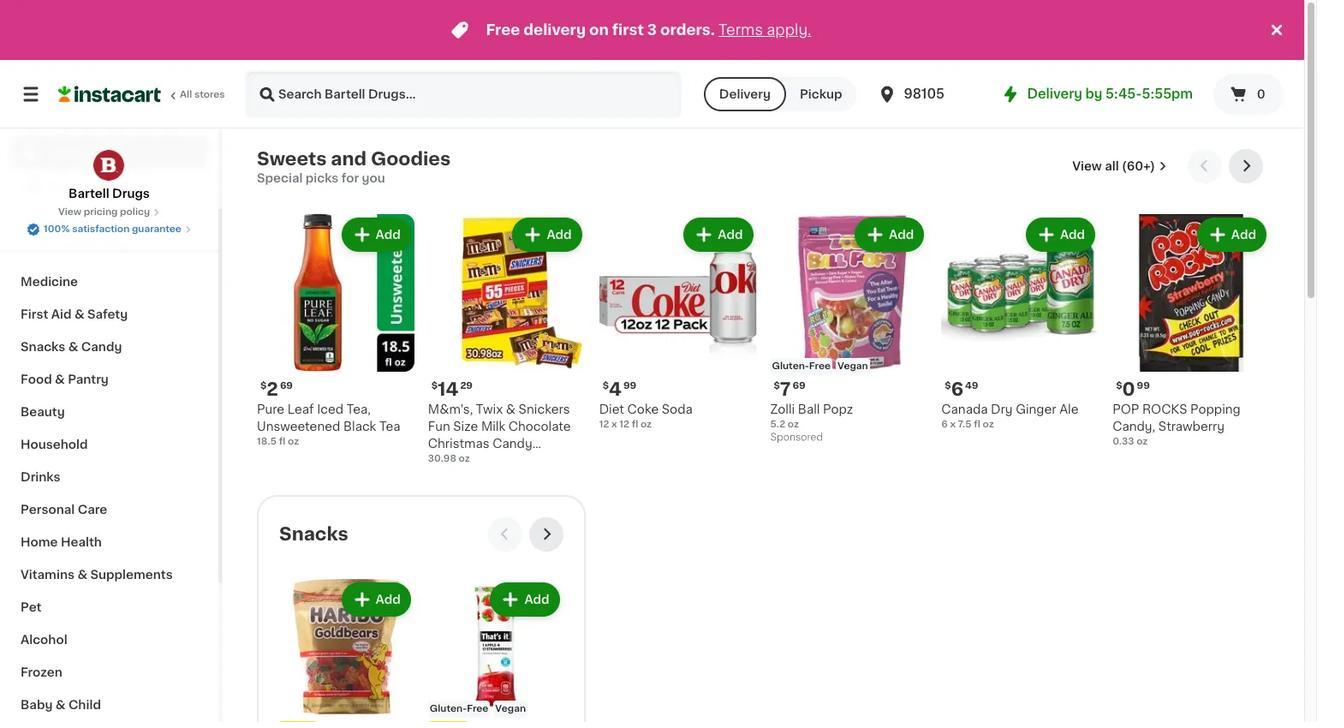 Task type: describe. For each thing, give the bounding box(es) containing it.
free delivery on first 3 orders. terms apply.
[[486, 23, 812, 37]]

$ for 14
[[432, 381, 438, 391]]

gluten- inside product group
[[773, 361, 810, 371]]

first aid & safety link
[[10, 298, 208, 331]]

baby & child
[[21, 699, 101, 711]]

49
[[966, 381, 979, 391]]

tea,
[[347, 403, 371, 415]]

terms
[[719, 23, 764, 37]]

98105
[[905, 87, 945, 100]]

6 inside canada dry ginger ale 6 x 7.5 fl oz
[[942, 420, 948, 429]]

view all (60+)
[[1073, 160, 1156, 172]]

29
[[460, 381, 473, 391]]

picks
[[306, 172, 339, 184]]

$ for 2
[[261, 381, 267, 391]]

1 12 from the left
[[600, 420, 610, 429]]

vitamins & supplements link
[[10, 559, 208, 591]]

stores
[[194, 90, 225, 99]]

fl inside diet coke soda 12 x 12 fl oz
[[632, 420, 639, 429]]

medicine link
[[10, 266, 208, 298]]

2
[[267, 380, 278, 398]]

frozen
[[21, 667, 62, 679]]

snacks for snacks
[[279, 525, 349, 543]]

size
[[454, 421, 478, 433]]

delivery by 5:45-5:55pm
[[1028, 87, 1194, 100]]

safety
[[87, 308, 128, 320]]

1 horizontal spatial 6
[[952, 380, 964, 398]]

home health
[[21, 536, 102, 548]]

free inside limited time offer region
[[486, 23, 520, 37]]

dry
[[992, 403, 1013, 415]]

first aid & safety
[[21, 308, 128, 320]]

fl inside canada dry ginger ale 6 x 7.5 fl oz
[[975, 420, 981, 429]]

snacks for snacks & candy
[[21, 341, 65, 353]]

buy
[[48, 181, 72, 193]]

diet coke soda 12 x 12 fl oz
[[600, 403, 693, 429]]

bartell drugs logo image
[[93, 149, 126, 182]]

popping
[[1191, 403, 1241, 415]]

by
[[1086, 87, 1103, 100]]

$ 7 69
[[774, 380, 806, 398]]

30.98
[[428, 454, 457, 463]]

3
[[648, 23, 657, 37]]

4
[[609, 380, 622, 398]]

iced
[[317, 403, 344, 415]]

snickers
[[519, 403, 570, 415]]

100%
[[44, 225, 70, 234]]

sweets and goodies special picks for you
[[257, 150, 451, 184]]

tea
[[380, 421, 401, 433]]

care
[[78, 504, 107, 516]]

sweets
[[257, 150, 327, 168]]

0 inside product group
[[1123, 380, 1136, 398]]

vegan inside product group
[[838, 361, 869, 371]]

and
[[331, 150, 367, 168]]

vitamins & supplements
[[21, 569, 173, 581]]

& right aid
[[74, 308, 84, 320]]

baby & child link
[[10, 689, 208, 722]]

food & pantry
[[21, 374, 109, 386]]

drugs
[[112, 188, 150, 200]]

oz inside canada dry ginger ale 6 x 7.5 fl oz
[[983, 420, 995, 429]]

snacks link
[[279, 524, 349, 545]]

canada dry ginger ale 6 x 7.5 fl oz
[[942, 403, 1079, 429]]

buy it again link
[[10, 170, 208, 204]]

99 for 4
[[624, 381, 637, 391]]

ale
[[1060, 403, 1079, 415]]

view pricing policy link
[[58, 206, 160, 219]]

view all (60+) button
[[1066, 149, 1175, 183]]

& for candy
[[68, 341, 78, 353]]

milk
[[481, 421, 506, 433]]

chocolate
[[509, 421, 571, 433]]

household
[[21, 439, 88, 451]]

beauty
[[21, 406, 65, 418]]

product group containing 4
[[600, 214, 757, 432]]

service type group
[[704, 77, 857, 111]]

alcohol
[[21, 634, 67, 646]]

pricing
[[84, 207, 118, 217]]

& inside m&m's, twix & snickers fun size milk chocolate christmas candy assortment bulk candy
[[506, 403, 516, 415]]

5:45-
[[1106, 87, 1143, 100]]

18.5
[[257, 437, 277, 446]]

child
[[68, 699, 101, 711]]

product group containing 14
[[428, 214, 586, 467]]

oz inside the pop rocks popping candy, strawberry 0.33 oz
[[1137, 437, 1149, 446]]

medicine
[[21, 276, 78, 288]]

free inside product group
[[810, 361, 831, 371]]

$ 0 99
[[1117, 380, 1151, 398]]

instacart logo image
[[58, 84, 161, 105]]

pop
[[1113, 403, 1140, 415]]

all
[[180, 90, 192, 99]]

orders.
[[661, 23, 715, 37]]

1 vertical spatial candy
[[493, 438, 533, 450]]

0 button
[[1214, 74, 1285, 115]]

m&m's, twix & snickers fun size milk chocolate christmas candy assortment bulk candy
[[428, 403, 571, 467]]

x inside canada dry ginger ale 6 x 7.5 fl oz
[[951, 420, 956, 429]]

on
[[590, 23, 609, 37]]

assortment
[[428, 455, 499, 467]]

69 for 7
[[793, 381, 806, 391]]

& for supplements
[[77, 569, 87, 581]]

snacks & candy
[[21, 341, 122, 353]]

household link
[[10, 428, 208, 461]]

baby
[[21, 699, 53, 711]]

1 vertical spatial gluten-
[[430, 704, 467, 714]]

7.5
[[959, 420, 972, 429]]

oz inside zolli ball popz 5.2 oz
[[788, 420, 799, 429]]

all stores link
[[58, 70, 226, 118]]

product group containing 0
[[1113, 214, 1271, 449]]

unsweetened
[[257, 421, 341, 433]]

food & pantry link
[[10, 363, 208, 396]]

oz inside pure leaf iced tea, unsweetened black tea 18.5 fl oz
[[288, 437, 299, 446]]

satisfaction
[[72, 225, 130, 234]]

delivery by 5:45-5:55pm link
[[1000, 84, 1194, 105]]

99 for 0
[[1138, 381, 1151, 391]]

m&m's,
[[428, 403, 473, 415]]

$ for 0
[[1117, 381, 1123, 391]]

rocks
[[1143, 403, 1188, 415]]

fl inside pure leaf iced tea, unsweetened black tea 18.5 fl oz
[[279, 437, 286, 446]]



Task type: vqa. For each thing, say whether or not it's contained in the screenshot.
Product group
yes



Task type: locate. For each thing, give the bounding box(es) containing it.
& for child
[[56, 699, 66, 711]]

$ inside $ 0 99
[[1117, 381, 1123, 391]]

delivery inside button
[[720, 88, 771, 100]]

99 right 4
[[624, 381, 637, 391]]

$ inside $ 2 69
[[261, 381, 267, 391]]

personal care link
[[10, 494, 208, 526]]

fl
[[975, 420, 981, 429], [632, 420, 639, 429], [279, 437, 286, 446]]

all
[[1106, 160, 1120, 172]]

0 horizontal spatial gluten-free vegan
[[430, 704, 526, 714]]

1 horizontal spatial gluten-
[[773, 361, 810, 371]]

item carousel region
[[257, 149, 1271, 482]]

6 left 7.5 in the right bottom of the page
[[942, 420, 948, 429]]

product group containing 7
[[771, 214, 928, 447]]

$ 4 99
[[603, 380, 637, 398]]

x left 7.5 in the right bottom of the page
[[951, 420, 956, 429]]

gluten-free vegan
[[773, 361, 869, 371], [430, 704, 526, 714]]

0 horizontal spatial snacks
[[21, 341, 65, 353]]

2 vertical spatial free
[[467, 704, 489, 714]]

view
[[1073, 160, 1103, 172], [58, 207, 81, 217]]

& down first aid & safety
[[68, 341, 78, 353]]

$ up 'm&m's,'
[[432, 381, 438, 391]]

0 vertical spatial gluten-
[[773, 361, 810, 371]]

personal
[[21, 504, 75, 516]]

6 left the 49
[[952, 380, 964, 398]]

2 horizontal spatial fl
[[975, 420, 981, 429]]

view inside popup button
[[1073, 160, 1103, 172]]

1 horizontal spatial vegan
[[838, 361, 869, 371]]

pickup
[[800, 88, 843, 100]]

99 inside $ 0 99
[[1138, 381, 1151, 391]]

0 horizontal spatial fl
[[279, 437, 286, 446]]

beauty link
[[10, 396, 208, 428]]

None search field
[[245, 70, 682, 118]]

1 vertical spatial free
[[810, 361, 831, 371]]

5 $ from the left
[[603, 381, 609, 391]]

4 $ from the left
[[945, 381, 952, 391]]

69 for 2
[[280, 381, 293, 391]]

0 vertical spatial gluten-free vegan
[[773, 361, 869, 371]]

0 horizontal spatial 12
[[600, 420, 610, 429]]

$ inside $ 7 69
[[774, 381, 781, 391]]

2 vertical spatial candy
[[531, 455, 571, 467]]

fl right '18.5'
[[279, 437, 286, 446]]

candy down "safety"
[[81, 341, 122, 353]]

1 vertical spatial snacks
[[279, 525, 349, 543]]

0 horizontal spatial delivery
[[720, 88, 771, 100]]

2 x from the left
[[612, 420, 618, 429]]

98105 button
[[877, 70, 980, 118]]

5:55pm
[[1143, 87, 1194, 100]]

policy
[[120, 207, 150, 217]]

100% satisfaction guarantee button
[[27, 219, 192, 237]]

1 horizontal spatial view
[[1073, 160, 1103, 172]]

delivery for delivery by 5:45-5:55pm
[[1028, 87, 1083, 100]]

delivery left by
[[1028, 87, 1083, 100]]

0 inside button
[[1258, 88, 1266, 100]]

1 vertical spatial vegan
[[496, 704, 526, 714]]

pickup button
[[787, 77, 857, 111]]

&
[[74, 308, 84, 320], [68, 341, 78, 353], [55, 374, 65, 386], [506, 403, 516, 415], [77, 569, 87, 581], [56, 699, 66, 711]]

69 right the '2'
[[280, 381, 293, 391]]

oz up sponsored badge image
[[788, 420, 799, 429]]

food
[[21, 374, 52, 386]]

3 $ from the left
[[774, 381, 781, 391]]

0 vertical spatial 0
[[1258, 88, 1266, 100]]

oz down dry
[[983, 420, 995, 429]]

0 horizontal spatial x
[[612, 420, 618, 429]]

delivery for delivery
[[720, 88, 771, 100]]

pet link
[[10, 591, 208, 624]]

diet
[[600, 403, 625, 415]]

delivery button
[[704, 77, 787, 111]]

aid
[[51, 308, 72, 320]]

pet
[[21, 602, 42, 614]]

2 69 from the left
[[793, 381, 806, 391]]

0 horizontal spatial view
[[58, 207, 81, 217]]

sponsored badge image
[[771, 433, 823, 443]]

oz down christmas
[[459, 454, 470, 463]]

0 vertical spatial vegan
[[838, 361, 869, 371]]

coke
[[628, 403, 659, 415]]

delivery
[[524, 23, 586, 37]]

popz
[[824, 403, 854, 415]]

view pricing policy
[[58, 207, 150, 217]]

0 vertical spatial free
[[486, 23, 520, 37]]

x down "diet"
[[612, 420, 618, 429]]

first
[[613, 23, 644, 37]]

home
[[21, 536, 58, 548]]

product group
[[257, 214, 415, 449], [428, 214, 586, 467], [600, 214, 757, 432], [771, 214, 928, 447], [942, 214, 1100, 432], [1113, 214, 1271, 449], [279, 579, 415, 722], [428, 579, 564, 722]]

x inside diet coke soda 12 x 12 fl oz
[[612, 420, 618, 429]]

1 horizontal spatial gluten-free vegan
[[773, 361, 869, 371]]

1 vertical spatial 0
[[1123, 380, 1136, 398]]

& right twix
[[506, 403, 516, 415]]

Search field
[[247, 72, 680, 117]]

delivery down terms
[[720, 88, 771, 100]]

(60+)
[[1123, 160, 1156, 172]]

black
[[344, 421, 377, 433]]

2 99 from the left
[[1138, 381, 1151, 391]]

0 horizontal spatial vegan
[[496, 704, 526, 714]]

69 inside $ 2 69
[[280, 381, 293, 391]]

1 vertical spatial gluten-free vegan
[[430, 704, 526, 714]]

1 horizontal spatial 0
[[1258, 88, 1266, 100]]

1 vertical spatial 6
[[942, 420, 948, 429]]

it
[[75, 181, 84, 193]]

0 horizontal spatial 99
[[624, 381, 637, 391]]

special
[[257, 172, 303, 184]]

12
[[600, 420, 610, 429], [620, 420, 630, 429]]

1 horizontal spatial snacks
[[279, 525, 349, 543]]

bartell drugs link
[[69, 149, 150, 202]]

x
[[951, 420, 956, 429], [612, 420, 618, 429]]

$ inside $ 6 49
[[945, 381, 952, 391]]

1 horizontal spatial 99
[[1138, 381, 1151, 391]]

zolli ball popz 5.2 oz
[[771, 403, 854, 429]]

guarantee
[[132, 225, 182, 234]]

& right food
[[55, 374, 65, 386]]

69 right 7
[[793, 381, 806, 391]]

fun
[[428, 421, 451, 433]]

2 $ from the left
[[432, 381, 438, 391]]

gluten-free vegan inside product group
[[773, 361, 869, 371]]

home health link
[[10, 526, 208, 559]]

bartell drugs
[[69, 188, 150, 200]]

1 horizontal spatial delivery
[[1028, 87, 1083, 100]]

personal care
[[21, 504, 107, 516]]

candy right bulk
[[531, 455, 571, 467]]

oz inside diet coke soda 12 x 12 fl oz
[[641, 420, 652, 429]]

terms apply. link
[[719, 23, 812, 37]]

0 horizontal spatial 69
[[280, 381, 293, 391]]

soda
[[662, 403, 693, 415]]

$ for 4
[[603, 381, 609, 391]]

7
[[781, 380, 791, 398]]

1 horizontal spatial x
[[951, 420, 956, 429]]

you
[[362, 172, 385, 184]]

0 horizontal spatial 6
[[942, 420, 948, 429]]

1 x from the left
[[951, 420, 956, 429]]

& for pantry
[[55, 374, 65, 386]]

view left all
[[1073, 160, 1103, 172]]

0.33
[[1113, 437, 1135, 446]]

99 inside $ 4 99
[[624, 381, 637, 391]]

$ for 6
[[945, 381, 952, 391]]

product group containing 2
[[257, 214, 415, 449]]

pure
[[257, 403, 285, 415]]

0 vertical spatial snacks
[[21, 341, 65, 353]]

goodies
[[371, 150, 451, 168]]

6 $ from the left
[[1117, 381, 1123, 391]]

pure leaf iced tea, unsweetened black tea 18.5 fl oz
[[257, 403, 401, 446]]

$ up zolli at the right bottom of the page
[[774, 381, 781, 391]]

twix
[[476, 403, 503, 415]]

view for view all (60+)
[[1073, 160, 1103, 172]]

$ 6 49
[[945, 380, 979, 398]]

1 horizontal spatial fl
[[632, 420, 639, 429]]

$ up "diet"
[[603, 381, 609, 391]]

view up 100%
[[58, 207, 81, 217]]

0 vertical spatial 6
[[952, 380, 964, 398]]

$ up "pure"
[[261, 381, 267, 391]]

limited time offer region
[[0, 0, 1267, 60]]

$ inside $ 14 29
[[432, 381, 438, 391]]

5.2
[[771, 420, 786, 429]]

30.98 oz
[[428, 454, 470, 463]]

1 horizontal spatial 69
[[793, 381, 806, 391]]

1 99 from the left
[[624, 381, 637, 391]]

oz down the coke
[[641, 420, 652, 429]]

oz
[[788, 420, 799, 429], [983, 420, 995, 429], [641, 420, 652, 429], [288, 437, 299, 446], [1137, 437, 1149, 446], [459, 454, 470, 463]]

& right baby
[[56, 699, 66, 711]]

99 up pop
[[1138, 381, 1151, 391]]

0 horizontal spatial 0
[[1123, 380, 1136, 398]]

1 vertical spatial view
[[58, 207, 81, 217]]

0 horizontal spatial gluten-
[[430, 704, 467, 714]]

snacks & candy link
[[10, 331, 208, 363]]

69 inside $ 7 69
[[793, 381, 806, 391]]

canada
[[942, 403, 989, 415]]

gluten-
[[773, 361, 810, 371], [430, 704, 467, 714]]

$ up pop
[[1117, 381, 1123, 391]]

candy up bulk
[[493, 438, 533, 450]]

fl right 7.5 in the right bottom of the page
[[975, 420, 981, 429]]

2 12 from the left
[[620, 420, 630, 429]]

$
[[261, 381, 267, 391], [432, 381, 438, 391], [774, 381, 781, 391], [945, 381, 952, 391], [603, 381, 609, 391], [1117, 381, 1123, 391]]

pop rocks popping candy, strawberry 0.33 oz
[[1113, 403, 1241, 446]]

1 horizontal spatial 12
[[620, 420, 630, 429]]

shop link
[[10, 135, 208, 170]]

& down health
[[77, 569, 87, 581]]

zolli
[[771, 403, 795, 415]]

fl down the coke
[[632, 420, 639, 429]]

view for view pricing policy
[[58, 207, 81, 217]]

strawberry
[[1159, 421, 1226, 433]]

bartell
[[69, 188, 109, 200]]

1 $ from the left
[[261, 381, 267, 391]]

0 vertical spatial view
[[1073, 160, 1103, 172]]

$ for 7
[[774, 381, 781, 391]]

1 69 from the left
[[280, 381, 293, 391]]

product group containing 6
[[942, 214, 1100, 432]]

bulk
[[502, 455, 528, 467]]

vitamins
[[21, 569, 75, 581]]

oz down candy,
[[1137, 437, 1149, 446]]

$ left the 49
[[945, 381, 952, 391]]

oz down unsweetened at the left bottom of page
[[288, 437, 299, 446]]

for
[[342, 172, 359, 184]]

$ inside $ 4 99
[[603, 381, 609, 391]]

0 vertical spatial candy
[[81, 341, 122, 353]]

lists link
[[10, 204, 208, 238]]

health
[[61, 536, 102, 548]]



